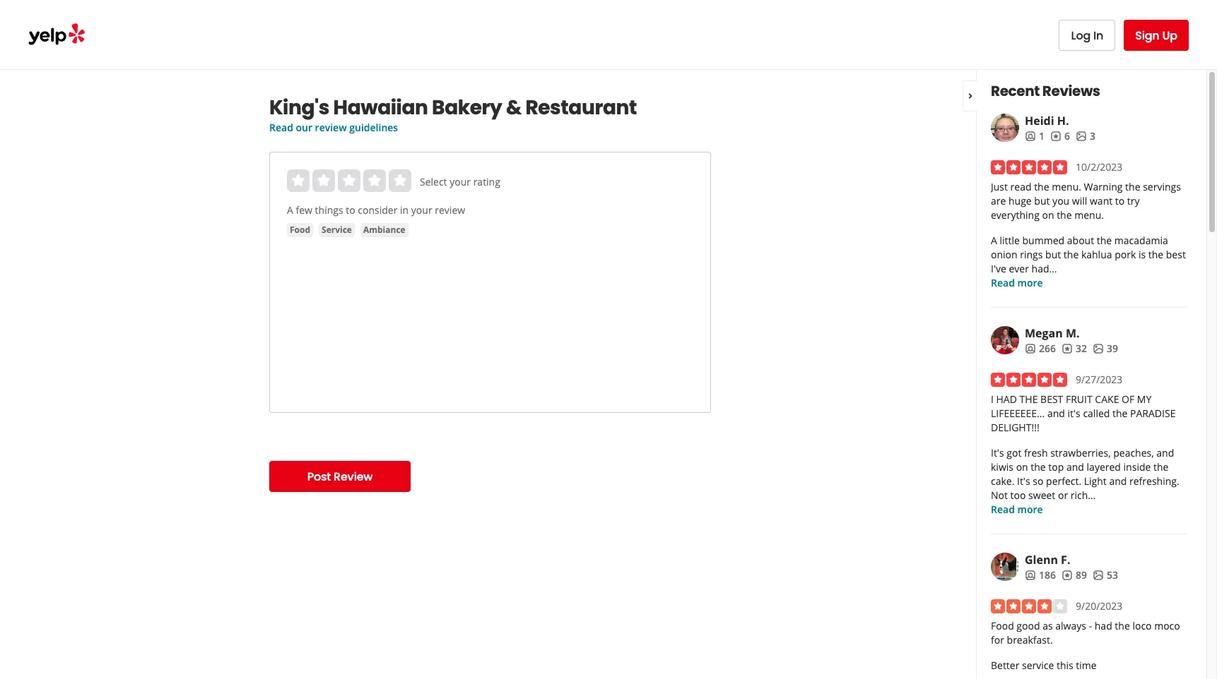 Task type: locate. For each thing, give the bounding box(es) containing it.
rich…
[[1071, 489, 1096, 503]]

to left try
[[1115, 194, 1125, 208]]

1 vertical spatial more
[[1017, 503, 1043, 517]]

16 review v2 image for h.
[[1050, 131, 1062, 142]]

breakfast.
[[1007, 634, 1053, 647]]

huge
[[1009, 194, 1032, 208]]

log in button
[[1059, 20, 1115, 51]]

1 vertical spatial read
[[991, 276, 1015, 290]]

1 horizontal spatial on
[[1042, 208, 1054, 222]]

0 vertical spatial read more button
[[991, 276, 1043, 290]]

32
[[1076, 342, 1087, 355]]

read more button down too
[[991, 503, 1043, 517]]

16 friends v2 image for megan m.
[[1025, 343, 1036, 355]]

reviews element containing 32
[[1062, 342, 1087, 356]]

0 vertical spatial it's
[[991, 447, 1004, 460]]

post
[[307, 469, 331, 485]]

it's
[[991, 447, 1004, 460], [1017, 475, 1030, 488]]

2 read more button from the top
[[991, 503, 1043, 517]]

heidi
[[1025, 113, 1054, 129]]

i've
[[991, 262, 1006, 276]]

more for megan m.
[[1017, 503, 1043, 517]]

food for food
[[290, 224, 310, 236]]

the right "had" at the bottom
[[1115, 620, 1130, 633]]

the up so
[[1031, 461, 1046, 474]]

a little bummed about the macadamia onion rings but the kahlua pork is the best i've ever had…
[[991, 234, 1186, 276]]

5 star rating image up 'the'
[[991, 373, 1067, 387]]

close sidebar icon image
[[965, 90, 976, 101], [965, 90, 976, 101]]

a inside a little bummed about the macadamia onion rings but the kahlua pork is the best i've ever had…
[[991, 234, 997, 247]]

a for a few things to consider in your review
[[287, 204, 293, 217]]

heidi h.
[[1025, 113, 1069, 129]]

16 photos v2 image left 53
[[1093, 570, 1104, 582]]

menu. up "you"
[[1052, 180, 1081, 194]]

0 vertical spatial read
[[269, 121, 293, 134]]

the down of
[[1112, 407, 1128, 421]]

friends element for megan m.
[[1025, 342, 1056, 356]]

1 horizontal spatial a
[[991, 234, 997, 247]]

4 star rating image
[[991, 600, 1067, 614]]

friends element for heidi h.
[[1025, 129, 1045, 143]]

1 horizontal spatial your
[[450, 175, 471, 189]]

f.
[[1061, 553, 1070, 568]]

but up had… at the top of the page
[[1045, 248, 1061, 261]]

0 horizontal spatial food
[[290, 224, 310, 236]]

read our review guidelines link
[[269, 121, 398, 134]]

photo of glenn f. image
[[991, 553, 1019, 582]]

16 review v2 image left "89"
[[1062, 570, 1073, 582]]

the down "you"
[[1057, 208, 1072, 222]]

1 vertical spatial friends element
[[1025, 342, 1056, 356]]

0 vertical spatial reviews element
[[1050, 129, 1070, 143]]

16 review v2 image for f.
[[1062, 570, 1073, 582]]

0 vertical spatial but
[[1034, 194, 1050, 208]]

it's got fresh strawberries, peaches, and kiwis on the top and layered inside the cake. it's so perfect. light and refreshing. not too sweet or rich…
[[991, 447, 1179, 503]]

0 vertical spatial on
[[1042, 208, 1054, 222]]

photos element containing 53
[[1093, 569, 1118, 583]]

reviews element down m.
[[1062, 342, 1087, 356]]

select your rating
[[420, 175, 500, 189]]

16 photos v2 image for heidi h.
[[1076, 131, 1087, 142]]

menu. down will at the top
[[1074, 208, 1104, 222]]

53
[[1107, 569, 1118, 582]]

1 vertical spatial your
[[411, 204, 432, 217]]

not
[[991, 489, 1008, 503]]

in
[[1093, 27, 1103, 43]]

read for megan m.
[[991, 503, 1015, 517]]

16 photos v2 image for megan m.
[[1093, 343, 1104, 355]]

1 horizontal spatial review
[[435, 204, 465, 217]]

review inside king's hawaiian bakery & restaurant read our review guidelines
[[315, 121, 347, 134]]

16 review v2 image left 6
[[1050, 131, 1062, 142]]

1 vertical spatial reviews element
[[1062, 342, 1087, 356]]

0 vertical spatial more
[[1017, 276, 1043, 290]]

time
[[1076, 659, 1097, 673]]

review down select your rating at the top left
[[435, 204, 465, 217]]

reviews element containing 6
[[1050, 129, 1070, 143]]

menu.
[[1052, 180, 1081, 194], [1074, 208, 1104, 222]]

servings
[[1143, 180, 1181, 194]]

read down not
[[991, 503, 1015, 517]]

photos element right 6
[[1076, 129, 1095, 143]]

and
[[1047, 407, 1065, 421], [1156, 447, 1174, 460], [1066, 461, 1084, 474], [1109, 475, 1127, 488]]

the right is
[[1148, 248, 1163, 261]]

best
[[1040, 393, 1063, 406]]

perfect.
[[1046, 475, 1081, 488]]

a left the little
[[991, 234, 997, 247]]

food up for
[[991, 620, 1014, 633]]

1 vertical spatial photos element
[[1093, 342, 1118, 356]]

ambiance
[[363, 224, 405, 236]]

about
[[1067, 234, 1094, 247]]

photos element right "89"
[[1093, 569, 1118, 583]]

1 horizontal spatial it's
[[1017, 475, 1030, 488]]

friends element down megan
[[1025, 342, 1056, 356]]

read more down the ever
[[991, 276, 1043, 290]]

1 vertical spatial read more
[[991, 503, 1043, 517]]

kahlua
[[1081, 248, 1112, 261]]

read left the our
[[269, 121, 293, 134]]

a left few
[[287, 204, 293, 217]]

as
[[1043, 620, 1053, 633]]

9/20/2023
[[1076, 600, 1123, 613]]

the up kahlua
[[1097, 234, 1112, 247]]

5 star rating image up read
[[991, 160, 1067, 175]]

but left "you"
[[1034, 194, 1050, 208]]

and down best
[[1047, 407, 1065, 421]]

consider
[[358, 204, 397, 217]]

friends element
[[1025, 129, 1045, 143], [1025, 342, 1056, 356], [1025, 569, 1056, 583]]

16 review v2 image
[[1050, 131, 1062, 142], [1062, 570, 1073, 582]]

16 friends v2 image left 1
[[1025, 131, 1036, 142]]

friends element down "heidi"
[[1025, 129, 1045, 143]]

paradise
[[1130, 407, 1176, 421]]

16 friends v2 image left 266
[[1025, 343, 1036, 355]]

16 friends v2 image left 186
[[1025, 570, 1036, 582]]

a
[[287, 204, 293, 217], [991, 234, 997, 247]]

16 photos v2 image left 39
[[1093, 343, 1104, 355]]

got
[[1007, 447, 1021, 460]]

read more button down the ever
[[991, 276, 1043, 290]]

1 vertical spatial read more button
[[991, 503, 1043, 517]]

1 vertical spatial 5 star rating image
[[991, 373, 1067, 387]]

photos element containing 3
[[1076, 129, 1095, 143]]

the
[[1034, 180, 1049, 194], [1125, 180, 1140, 194], [1057, 208, 1072, 222], [1097, 234, 1112, 247], [1064, 248, 1079, 261], [1148, 248, 1163, 261], [1112, 407, 1128, 421], [1031, 461, 1046, 474], [1153, 461, 1169, 474], [1115, 620, 1130, 633]]

more down the ever
[[1017, 276, 1043, 290]]

reviews element
[[1050, 129, 1070, 143], [1062, 342, 1087, 356], [1062, 569, 1087, 583]]

2 vertical spatial 16 friends v2 image
[[1025, 570, 1036, 582]]

it's up kiwis
[[991, 447, 1004, 460]]

i
[[991, 393, 994, 406]]

food inside the food good as always - had the loco moco for breakfast.
[[991, 620, 1014, 633]]

king's
[[269, 94, 329, 122]]

friends element down glenn
[[1025, 569, 1056, 583]]

1 vertical spatial but
[[1045, 248, 1061, 261]]

1 vertical spatial 16 friends v2 image
[[1025, 343, 1036, 355]]

friends element containing 186
[[1025, 569, 1056, 583]]

0 horizontal spatial a
[[287, 204, 293, 217]]

0 horizontal spatial your
[[411, 204, 432, 217]]

hawaiian
[[333, 94, 428, 122]]

0 vertical spatial read more
[[991, 276, 1043, 290]]

little
[[1000, 234, 1020, 247]]

fresh
[[1024, 447, 1048, 460]]

0 horizontal spatial on
[[1016, 461, 1028, 474]]

0 vertical spatial a
[[287, 204, 293, 217]]

16 friends v2 image for glenn f.
[[1025, 570, 1036, 582]]

our
[[296, 121, 312, 134]]

post review
[[307, 469, 373, 485]]

friends element containing 1
[[1025, 129, 1045, 143]]

to right things
[[346, 204, 355, 217]]

None radio
[[287, 170, 310, 192], [312, 170, 335, 192], [338, 170, 360, 192], [363, 170, 386, 192], [287, 170, 310, 192], [312, 170, 335, 192], [338, 170, 360, 192], [363, 170, 386, 192]]

3 friends element from the top
[[1025, 569, 1056, 583]]

peaches,
[[1113, 447, 1154, 460]]

6
[[1064, 129, 1070, 143]]

16 photos v2 image for glenn f.
[[1093, 570, 1104, 582]]

your left rating
[[450, 175, 471, 189]]

16 friends v2 image
[[1025, 131, 1036, 142], [1025, 343, 1036, 355], [1025, 570, 1036, 582]]

photos element
[[1076, 129, 1095, 143], [1093, 342, 1118, 356], [1093, 569, 1118, 583]]

it's left so
[[1017, 475, 1030, 488]]

your right in
[[411, 204, 432, 217]]

sign up button
[[1124, 20, 1189, 51]]

friends element containing 266
[[1025, 342, 1056, 356]]

on down "you"
[[1042, 208, 1054, 222]]

this
[[1057, 659, 1073, 673]]

read more button
[[991, 276, 1043, 290], [991, 503, 1043, 517]]

for
[[991, 634, 1004, 647]]

0 horizontal spatial review
[[315, 121, 347, 134]]

1 more from the top
[[1017, 276, 1043, 290]]

None radio
[[389, 170, 411, 192]]

0 vertical spatial friends element
[[1025, 129, 1045, 143]]

on down got
[[1016, 461, 1028, 474]]

delight!!!
[[991, 421, 1039, 435]]

1 vertical spatial on
[[1016, 461, 1028, 474]]

1 vertical spatial review
[[435, 204, 465, 217]]

0 vertical spatial review
[[315, 121, 347, 134]]

1 16 friends v2 image from the top
[[1025, 131, 1036, 142]]

reviews element containing 89
[[1062, 569, 1087, 583]]

ever
[[1009, 262, 1029, 276]]

called
[[1083, 407, 1110, 421]]

cake.
[[991, 475, 1014, 488]]

on
[[1042, 208, 1054, 222], [1016, 461, 1028, 474]]

1 read more button from the top
[[991, 276, 1043, 290]]

0 vertical spatial 16 photos v2 image
[[1076, 131, 1087, 142]]

2 vertical spatial 16 photos v2 image
[[1093, 570, 1104, 582]]

1 vertical spatial 16 photos v2 image
[[1093, 343, 1104, 355]]

1 read more from the top
[[991, 276, 1043, 290]]

2 16 friends v2 image from the top
[[1025, 343, 1036, 355]]

0 vertical spatial 16 friends v2 image
[[1025, 131, 1036, 142]]

review for hawaiian
[[315, 121, 347, 134]]

review for few
[[435, 204, 465, 217]]

better
[[991, 659, 1019, 673]]

review right the our
[[315, 121, 347, 134]]

1 horizontal spatial to
[[1115, 194, 1125, 208]]

loco
[[1132, 620, 1152, 633]]

1
[[1039, 129, 1045, 143]]

2 read more from the top
[[991, 503, 1043, 517]]

more for heidi h.
[[1017, 276, 1043, 290]]

had
[[996, 393, 1017, 406]]

photos element right 32
[[1093, 342, 1118, 356]]

89
[[1076, 569, 1087, 582]]

1 5 star rating image from the top
[[991, 160, 1067, 175]]

0 vertical spatial 16 review v2 image
[[1050, 131, 1062, 142]]

1 vertical spatial food
[[991, 620, 1014, 633]]

read more
[[991, 276, 1043, 290], [991, 503, 1043, 517]]

want
[[1090, 194, 1113, 208]]

and down 'strawberries,'
[[1066, 461, 1084, 474]]

2 vertical spatial friends element
[[1025, 569, 1056, 583]]

1 vertical spatial a
[[991, 234, 997, 247]]

photo of megan m. image
[[991, 327, 1019, 355]]

5 star rating image
[[991, 160, 1067, 175], [991, 373, 1067, 387]]

a few things to consider in your review
[[287, 204, 465, 217]]

16 photos v2 image
[[1076, 131, 1087, 142], [1093, 343, 1104, 355], [1093, 570, 1104, 582]]

good
[[1017, 620, 1040, 633]]

log
[[1071, 27, 1091, 43]]

2 more from the top
[[1017, 503, 1043, 517]]

read
[[269, 121, 293, 134], [991, 276, 1015, 290], [991, 503, 1015, 517]]

3 16 friends v2 image from the top
[[1025, 570, 1036, 582]]

read more down too
[[991, 503, 1043, 517]]

1 vertical spatial it's
[[1017, 475, 1030, 488]]

reviews element down h.
[[1050, 129, 1070, 143]]

16 photos v2 image left the 3
[[1076, 131, 1087, 142]]

2 vertical spatial photos element
[[1093, 569, 1118, 583]]

0 vertical spatial food
[[290, 224, 310, 236]]

0 vertical spatial 5 star rating image
[[991, 160, 1067, 175]]

sign
[[1135, 27, 1159, 43]]

reviews element down f.
[[1062, 569, 1087, 583]]

1 vertical spatial 16 review v2 image
[[1062, 570, 1073, 582]]

the down about
[[1064, 248, 1079, 261]]

1 friends element from the top
[[1025, 129, 1045, 143]]

photos element containing 39
[[1093, 342, 1118, 356]]

post review button
[[269, 462, 411, 493]]

read down i've
[[991, 276, 1015, 290]]

and up the refreshing.
[[1156, 447, 1174, 460]]

1 horizontal spatial food
[[991, 620, 1014, 633]]

photos element for megan m.
[[1093, 342, 1118, 356]]

2 friends element from the top
[[1025, 342, 1056, 356]]

more down sweet
[[1017, 503, 1043, 517]]

more
[[1017, 276, 1043, 290], [1017, 503, 1043, 517]]

2 5 star rating image from the top
[[991, 373, 1067, 387]]

king's hawaiian bakery & restaurant read our review guidelines
[[269, 94, 637, 134]]

your
[[450, 175, 471, 189], [411, 204, 432, 217]]

try
[[1127, 194, 1140, 208]]

2 vertical spatial reviews element
[[1062, 569, 1087, 583]]

0 vertical spatial photos element
[[1076, 129, 1095, 143]]

sign up
[[1135, 27, 1177, 43]]

food down few
[[290, 224, 310, 236]]

review
[[315, 121, 347, 134], [435, 204, 465, 217]]

read more button for heidi h.
[[991, 276, 1043, 290]]

kiwis
[[991, 461, 1013, 474]]

2 vertical spatial read
[[991, 503, 1015, 517]]

restaurant
[[525, 94, 637, 122]]



Task type: describe. For each thing, give the bounding box(es) containing it.
is
[[1139, 248, 1146, 261]]

0 vertical spatial menu.
[[1052, 180, 1081, 194]]

sweet
[[1028, 489, 1055, 503]]

rating
[[473, 175, 500, 189]]

macadamia
[[1114, 234, 1168, 247]]

up
[[1162, 27, 1177, 43]]

food good as always - had the loco moco for breakfast.
[[991, 620, 1180, 647]]

0 vertical spatial your
[[450, 175, 471, 189]]

log in
[[1071, 27, 1103, 43]]

had
[[1095, 620, 1112, 633]]

the up try
[[1125, 180, 1140, 194]]

-
[[1089, 620, 1092, 633]]

top
[[1048, 461, 1064, 474]]

and down "layered"
[[1109, 475, 1127, 488]]

read
[[1010, 180, 1032, 194]]

on inside just read the menu. warning the servings are huge but you will want to try everything on the menu.
[[1042, 208, 1054, 222]]

food for food good as always - had the loco moco for breakfast.
[[991, 620, 1014, 633]]

but inside a little bummed about the macadamia onion rings but the kahlua pork is the best i've ever had…
[[1045, 248, 1061, 261]]

recent reviews
[[991, 81, 1100, 101]]

m.
[[1066, 326, 1080, 341]]

read inside king's hawaiian bakery & restaurant read our review guidelines
[[269, 121, 293, 134]]

strawberries,
[[1050, 447, 1111, 460]]

the inside the food good as always - had the loco moco for breakfast.
[[1115, 620, 1130, 633]]

you
[[1052, 194, 1069, 208]]

friends element for glenn f.
[[1025, 569, 1056, 583]]

just read the menu. warning the servings are huge but you will want to try everything on the menu.
[[991, 180, 1181, 222]]

onion
[[991, 248, 1017, 261]]

refreshing.
[[1129, 475, 1179, 488]]

cake
[[1095, 393, 1119, 406]]

best
[[1166, 248, 1186, 261]]

the
[[1020, 393, 1038, 406]]

5 star rating image for heidi h.
[[991, 160, 1067, 175]]

reviews element for h.
[[1050, 129, 1070, 143]]

glenn f.
[[1025, 553, 1070, 568]]

it's
[[1068, 407, 1080, 421]]

megan m.
[[1025, 326, 1080, 341]]

reviews
[[1042, 81, 1100, 101]]

186
[[1039, 569, 1056, 582]]

but inside just read the menu. warning the servings are huge but you will want to try everything on the menu.
[[1034, 194, 1050, 208]]

photo of heidi h. image
[[991, 114, 1019, 142]]

so
[[1033, 475, 1043, 488]]

too
[[1010, 489, 1026, 503]]

or
[[1058, 489, 1068, 503]]

lifeeeeee...
[[991, 407, 1045, 421]]

bakery
[[432, 94, 502, 122]]

always
[[1055, 620, 1086, 633]]

on inside it's got fresh strawberries, peaches, and kiwis on the top and layered inside the cake. it's so perfect. light and refreshing. not too sweet or rich…
[[1016, 461, 1028, 474]]

reviews element for f.
[[1062, 569, 1087, 583]]

266
[[1039, 342, 1056, 355]]

the inside i had the best fruit cake of my lifeeeeee... and it's called the paradise delight!!!
[[1112, 407, 1128, 421]]

16 friends v2 image for heidi h.
[[1025, 131, 1036, 142]]

everything
[[991, 208, 1040, 222]]

the up the refreshing.
[[1153, 461, 1169, 474]]

service
[[1022, 659, 1054, 673]]

select
[[420, 175, 447, 189]]

the right read
[[1034, 180, 1049, 194]]

photos element for heidi h.
[[1076, 129, 1095, 143]]

5 star rating image for megan m.
[[991, 373, 1067, 387]]

in
[[400, 204, 409, 217]]

review
[[334, 469, 373, 485]]

had…
[[1032, 262, 1057, 276]]

are
[[991, 194, 1006, 208]]

9/27/2023
[[1076, 373, 1123, 387]]

guidelines
[[349, 121, 398, 134]]

king's hawaiian bakery & restaurant link
[[269, 94, 711, 122]]

a for a little bummed about the macadamia onion rings but the kahlua pork is the best i've ever had…
[[991, 234, 997, 247]]

read more for megan m.
[[991, 503, 1043, 517]]

reviews element for m.
[[1062, 342, 1087, 356]]

and inside i had the best fruit cake of my lifeeeeee... and it's called the paradise delight!!!
[[1047, 407, 1065, 421]]

to inside just read the menu. warning the servings are huge but you will want to try everything on the menu.
[[1115, 194, 1125, 208]]

layered
[[1087, 461, 1121, 474]]

light
[[1084, 475, 1107, 488]]

read for heidi h.
[[991, 276, 1015, 290]]

better service this time
[[991, 659, 1097, 673]]

rating element
[[287, 170, 411, 192]]

3
[[1090, 129, 1095, 143]]

service
[[322, 224, 352, 236]]

1 vertical spatial menu.
[[1074, 208, 1104, 222]]

0 horizontal spatial to
[[346, 204, 355, 217]]

rings
[[1020, 248, 1043, 261]]

pork
[[1115, 248, 1136, 261]]

recent
[[991, 81, 1040, 101]]

of
[[1122, 393, 1134, 406]]

warning
[[1084, 180, 1123, 194]]

read more for heidi h.
[[991, 276, 1043, 290]]

10/2/2023
[[1076, 160, 1123, 174]]

read more button for megan m.
[[991, 503, 1043, 517]]

things
[[315, 204, 343, 217]]

39
[[1107, 342, 1118, 355]]

0 horizontal spatial it's
[[991, 447, 1004, 460]]

photos element for glenn f.
[[1093, 569, 1118, 583]]

glenn
[[1025, 553, 1058, 568]]

16 review v2 image
[[1062, 343, 1073, 355]]

h.
[[1057, 113, 1069, 129]]

megan
[[1025, 326, 1063, 341]]

few
[[296, 204, 312, 217]]



Task type: vqa. For each thing, say whether or not it's contained in the screenshot.
"try"
yes



